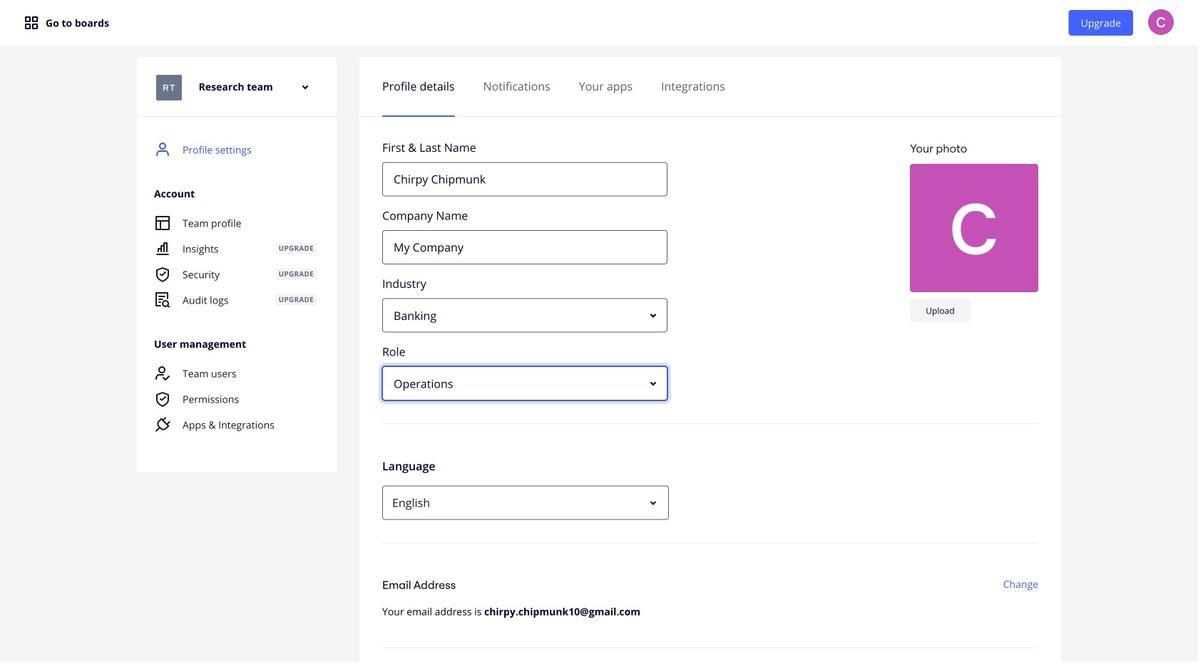 Task type: locate. For each thing, give the bounding box(es) containing it.
3 menu from the top
[[137, 361, 334, 438]]

None field
[[382, 298, 668, 333], [382, 367, 668, 401], [382, 298, 668, 333], [382, 367, 668, 401]]

menu
[[137, 137, 334, 450], [137, 210, 334, 313], [137, 361, 334, 438]]

menu bar element
[[0, 0, 1198, 46]]

profile settings tab list
[[382, 64, 1038, 108]]

None text field
[[382, 230, 668, 265]]

None text field
[[382, 162, 668, 196]]



Task type: describe. For each thing, give the bounding box(es) containing it.
1 menu from the top
[[137, 137, 334, 450]]

default profile avatar image
[[910, 164, 1038, 292]]

spagx image
[[23, 14, 40, 31]]

user menu: chirpy chipmunk image
[[1148, 9, 1174, 35]]

2 menu from the top
[[137, 210, 334, 313]]



Task type: vqa. For each thing, say whether or not it's contained in the screenshot.
second menu from the bottom of the page
yes



